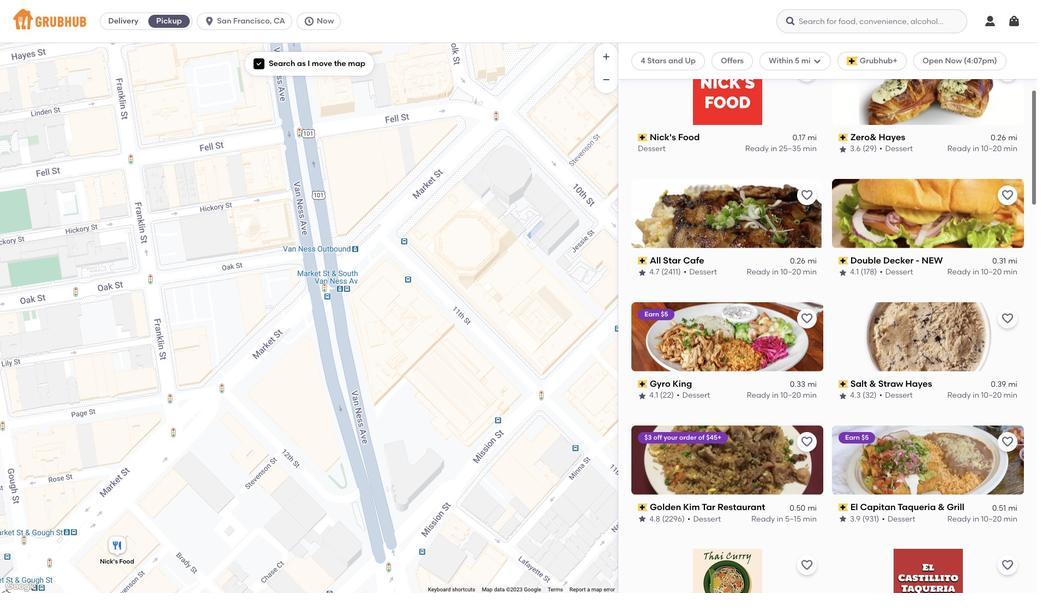 Task type: vqa. For each thing, say whether or not it's contained in the screenshot.


Task type: describe. For each thing, give the bounding box(es) containing it.
report
[[570, 587, 586, 593]]

mi for zero& hayes
[[1009, 133, 1018, 143]]

10–20 for salt & straw hayes
[[982, 391, 1002, 400]]

mi for nick's food
[[808, 133, 817, 143]]

ready for el capitan taqueria & grill
[[948, 514, 972, 523]]

keyboard
[[428, 587, 451, 593]]

cafe
[[684, 255, 705, 266]]

1 vertical spatial map
[[592, 587, 603, 593]]

nick's food image
[[106, 534, 128, 558]]

order
[[680, 434, 697, 441]]

• for decker
[[880, 268, 883, 277]]

golden
[[650, 502, 682, 512]]

food inside map region
[[119, 558, 134, 565]]

zero& hayes logo image
[[833, 56, 1025, 125]]

(4:07pm)
[[965, 56, 998, 65]]

ready in 5–15 min
[[752, 514, 817, 523]]

1 vertical spatial &
[[939, 502, 945, 512]]

san francisco, ca
[[217, 16, 285, 26]]

mi for double decker - new
[[1009, 257, 1018, 266]]

• for &
[[880, 391, 883, 400]]

ready in 10–20 min for gyro king
[[747, 391, 817, 400]]

10–20 for gyro king
[[781, 391, 802, 400]]

now inside button
[[317, 16, 334, 26]]

5–15
[[786, 514, 802, 523]]

kim
[[684, 502, 700, 512]]

within 5 mi
[[769, 56, 811, 65]]

3.6 (29)
[[851, 144, 877, 154]]

nick's inside map region
[[100, 558, 118, 565]]

4.1 for gyro king
[[650, 391, 659, 400]]

google
[[524, 587, 542, 593]]

svg image inside san francisco, ca button
[[204, 16, 215, 27]]

subscription pass image for golden kim tar restaurant
[[638, 504, 648, 511]]

search as i move the map
[[269, 59, 366, 68]]

$45+
[[707, 434, 722, 441]]

all star cafe logo image
[[632, 179, 824, 248]]

in for zero& hayes
[[973, 144, 980, 154]]

google image
[[3, 579, 39, 593]]

4.1 (178)
[[851, 268, 878, 277]]

subscription pass image for all star cafe
[[638, 257, 648, 265]]

king
[[673, 379, 693, 389]]

$3 off your order of $45+
[[645, 434, 722, 441]]

• for capitan
[[883, 514, 886, 523]]

shortcuts
[[452, 587, 476, 593]]

4.3 (32)
[[851, 391, 877, 400]]

keyboard shortcuts button
[[428, 586, 476, 593]]

save this restaurant image for all star cafe
[[801, 189, 814, 202]]

ready in 10–20 min for salt & straw hayes
[[948, 391, 1018, 400]]

earn $5 for gyro
[[645, 310, 669, 318]]

5
[[795, 56, 800, 65]]

0 vertical spatial hayes
[[879, 132, 906, 142]]

0.50 mi
[[790, 503, 817, 512]]

(2296)
[[663, 514, 685, 523]]

results
[[653, 34, 685, 46]]

subscription pass image for gyro king
[[638, 380, 648, 388]]

dessert for golden kim tar restaurant
[[694, 514, 721, 523]]

subscription pass image for el capitan taqueria & grill
[[839, 504, 849, 511]]

4.8
[[650, 514, 661, 523]]

search
[[269, 59, 295, 68]]

mi for golden kim tar restaurant
[[808, 503, 817, 512]]

4.7 (2411)
[[650, 268, 681, 277]]

min for gyro king
[[804, 391, 817, 400]]

capitan
[[861, 502, 896, 512]]

ready for salt & straw hayes
[[948, 391, 972, 400]]

mi for gyro king
[[808, 380, 817, 389]]

ready for gyro king
[[747, 391, 771, 400]]

4.8 (2296)
[[650, 514, 685, 523]]

report a map error
[[570, 587, 615, 593]]

10–20 for el capitan taqueria & grill
[[982, 514, 1002, 523]]

earn for gyro king
[[645, 310, 660, 318]]

mi for salt & straw hayes
[[1009, 380, 1018, 389]]

1 horizontal spatial svg image
[[786, 16, 797, 27]]

error
[[604, 587, 615, 593]]

all star cafe
[[650, 255, 705, 266]]

dessert for zero& hayes
[[886, 144, 914, 154]]

-
[[916, 255, 920, 266]]

1 horizontal spatial now
[[946, 56, 963, 65]]

subscription pass image for salt & straw hayes
[[839, 380, 849, 388]]

(32)
[[863, 391, 877, 400]]

10–20 for double decker - new
[[982, 268, 1002, 277]]

• dessert for capitan
[[883, 514, 916, 523]]

min for nick's food
[[804, 144, 817, 154]]

0.51 mi
[[993, 503, 1018, 512]]

nick's food logo image
[[693, 56, 763, 125]]

0.26 mi for all star cafe
[[791, 257, 817, 266]]

3.9
[[851, 514, 861, 523]]

save this restaurant button for salt & straw hayes logo
[[999, 309, 1018, 328]]

open
[[923, 56, 944, 65]]

dessert for gyro king
[[683, 391, 711, 400]]

min for double decker - new
[[1004, 268, 1018, 277]]

0.39
[[992, 380, 1007, 389]]

4.1 (22)
[[650, 391, 674, 400]]

offers
[[721, 56, 744, 65]]

dessert for el capitan taqueria & grill
[[888, 514, 916, 523]]

el
[[851, 502, 859, 512]]

salt & straw hayes
[[851, 379, 933, 389]]

map
[[482, 587, 493, 593]]

mi for all star cafe
[[808, 257, 817, 266]]

$3
[[645, 434, 652, 441]]

save this restaurant image for salt & straw hayes
[[1002, 312, 1015, 325]]

double decker - new logo image
[[833, 179, 1025, 248]]

plus icon image
[[601, 51, 612, 62]]

4.3
[[851, 391, 861, 400]]

el castillito taqueria star logo image
[[894, 549, 963, 593]]

save this restaurant button for thai curry restaurant logo
[[798, 555, 817, 575]]

1 horizontal spatial food
[[679, 132, 700, 142]]

(931)
[[863, 514, 880, 523]]

mi for el capitan taqueria & grill
[[1009, 503, 1018, 512]]

double
[[851, 255, 882, 266]]

3.6
[[851, 144, 861, 154]]

terms
[[548, 587, 563, 593]]

all
[[650, 255, 661, 266]]

map data ©2023 google
[[482, 587, 542, 593]]

3.9 (931)
[[851, 514, 880, 523]]

zero& hayes
[[851, 132, 906, 142]]

up
[[685, 56, 696, 65]]

san francisco, ca button
[[197, 13, 297, 30]]

dessert for double decker - new
[[886, 268, 914, 277]]

main navigation navigation
[[0, 0, 1038, 43]]

min for el capitan taqueria & grill
[[1004, 514, 1018, 523]]

min for all star cafe
[[804, 268, 817, 277]]

4 stars and up
[[641, 56, 696, 65]]

save this restaurant button for "all star cafe logo"
[[798, 185, 817, 205]]

star icon image for salt & straw hayes
[[839, 392, 848, 400]]

(29)
[[863, 144, 877, 154]]

(22)
[[661, 391, 674, 400]]

your
[[664, 434, 678, 441]]

francisco,
[[233, 16, 272, 26]]

(2411)
[[662, 268, 681, 277]]

decker
[[884, 255, 914, 266]]

0.26 mi for zero& hayes
[[991, 133, 1018, 143]]

gyro
[[650, 379, 671, 389]]

saved restaurant image
[[1002, 66, 1015, 79]]

grill
[[947, 502, 965, 512]]

• for king
[[677, 391, 680, 400]]

salt
[[851, 379, 868, 389]]

gyro king
[[650, 379, 693, 389]]

10–20 for all star cafe
[[781, 268, 802, 277]]

ready in 10–20 min for all star cafe
[[747, 268, 817, 277]]

ready in 10–20 min for double decker - new
[[948, 268, 1018, 277]]

0.33
[[791, 380, 806, 389]]

and
[[669, 56, 684, 65]]

earn $5 for el
[[846, 434, 869, 441]]

• for hayes
[[880, 144, 883, 154]]

report a map error link
[[570, 587, 615, 593]]

0.26 for all star cafe
[[791, 257, 806, 266]]

ready for zero& hayes
[[948, 144, 972, 154]]

0 horizontal spatial &
[[870, 379, 877, 389]]

in for golden kim tar restaurant
[[777, 514, 784, 523]]

straw
[[879, 379, 904, 389]]

i
[[308, 59, 310, 68]]

taqueria
[[898, 502, 936, 512]]

ready in 10–20 min for el capitan taqueria & grill
[[948, 514, 1018, 523]]



Task type: locate. For each thing, give the bounding box(es) containing it.
• right (2411)
[[684, 268, 687, 277]]

map right the
[[348, 59, 366, 68]]

ready in 10–20 min
[[948, 144, 1018, 154], [747, 268, 817, 277], [948, 268, 1018, 277], [747, 391, 817, 400], [948, 391, 1018, 400], [948, 514, 1018, 523]]

now up move
[[317, 16, 334, 26]]

• down kim
[[688, 514, 691, 523]]

pickup
[[156, 16, 182, 26]]

golden kim tar restaurant logo image
[[632, 425, 824, 495]]

1 vertical spatial now
[[946, 56, 963, 65]]

star icon image left 4.1 (178)
[[839, 268, 848, 277]]

4.1 left (22)
[[650, 391, 659, 400]]

0.26 mi
[[991, 133, 1018, 143], [791, 257, 817, 266]]

double decker - new
[[851, 255, 944, 266]]

1 horizontal spatial nick's food
[[650, 132, 700, 142]]

dessert
[[638, 144, 666, 154], [886, 144, 914, 154], [690, 268, 718, 277], [886, 268, 914, 277], [683, 391, 711, 400], [886, 391, 913, 400], [694, 514, 721, 523], [888, 514, 916, 523]]

0.31
[[993, 257, 1007, 266]]

earn
[[645, 310, 660, 318], [846, 434, 860, 441]]

4.1 left (178)
[[851, 268, 859, 277]]

el capitan taqueria & grill
[[851, 502, 965, 512]]

food
[[679, 132, 700, 142], [119, 558, 134, 565]]

1 vertical spatial 0.26 mi
[[791, 257, 817, 266]]

now right open
[[946, 56, 963, 65]]

star icon image left 4.1 (22)
[[638, 392, 647, 400]]

in for gyro king
[[773, 391, 779, 400]]

min for zero& hayes
[[1004, 144, 1018, 154]]

0 vertical spatial 0.26
[[991, 133, 1007, 143]]

tar
[[702, 502, 716, 512]]

stars
[[648, 56, 667, 65]]

save this restaurant image
[[801, 66, 814, 79], [1002, 189, 1015, 202], [801, 312, 814, 325], [801, 435, 814, 448], [1002, 435, 1015, 448], [1002, 559, 1015, 572]]

• for kim
[[688, 514, 691, 523]]

nick's
[[650, 132, 676, 142], [100, 558, 118, 565]]

save this restaurant button for the double decker - new logo
[[999, 185, 1018, 205]]

nick's food
[[650, 132, 700, 142], [100, 558, 134, 565]]

1 vertical spatial nick's food
[[100, 558, 134, 565]]

of
[[699, 434, 705, 441]]

now
[[317, 16, 334, 26], [946, 56, 963, 65]]

star icon image for golden kim tar restaurant
[[638, 515, 647, 524]]

subscription pass image
[[839, 134, 849, 142], [638, 257, 648, 265], [839, 380, 849, 388], [638, 504, 648, 511]]

0 vertical spatial 4.1
[[851, 268, 859, 277]]

0 horizontal spatial 0.26
[[791, 257, 806, 266]]

0 horizontal spatial nick's food
[[100, 558, 134, 565]]

& up the (32)
[[870, 379, 877, 389]]

0 horizontal spatial 0.26 mi
[[791, 257, 817, 266]]

star icon image left the 4.8
[[638, 515, 647, 524]]

• for star
[[684, 268, 687, 277]]

1 vertical spatial save this restaurant image
[[1002, 312, 1015, 325]]

star icon image for double decker - new
[[839, 268, 848, 277]]

• dessert for decker
[[880, 268, 914, 277]]

0.50
[[790, 503, 806, 512]]

0.17
[[793, 133, 806, 143]]

0 horizontal spatial map
[[348, 59, 366, 68]]

0 horizontal spatial nick's
[[100, 558, 118, 565]]

svg image
[[1008, 15, 1021, 28], [204, 16, 215, 27], [813, 57, 822, 66], [256, 61, 262, 67]]

ca
[[274, 16, 285, 26]]

a
[[587, 587, 590, 593]]

• right (931)
[[883, 514, 886, 523]]

star icon image left 3.6
[[839, 145, 848, 154]]

1 horizontal spatial 4.1
[[851, 268, 859, 277]]

$5 down 4.3 (32)
[[862, 434, 869, 441]]

0 vertical spatial nick's food
[[650, 132, 700, 142]]

svg image up (4:07pm) on the right of page
[[984, 15, 997, 28]]

earn down 4.7
[[645, 310, 660, 318]]

1 vertical spatial $5
[[862, 434, 869, 441]]

subscription pass image for nick's food
[[638, 134, 648, 142]]

zero&
[[851, 132, 877, 142]]

0.51
[[993, 503, 1007, 512]]

in for salt & straw hayes
[[973, 391, 980, 400]]

star icon image for zero& hayes
[[839, 145, 848, 154]]

subscription pass image left golden
[[638, 504, 648, 511]]

• dessert for king
[[677, 391, 711, 400]]

ready for nick's food
[[746, 144, 769, 154]]

0.17 mi
[[793, 133, 817, 143]]

star icon image for gyro king
[[638, 392, 647, 400]]

in for el capitan taqueria & grill
[[973, 514, 980, 523]]

star icon image left 3.9
[[839, 515, 848, 524]]

dessert for all star cafe
[[690, 268, 718, 277]]

hayes right straw
[[906, 379, 933, 389]]

el capitan taqueria & grill logo image
[[833, 425, 1025, 495]]

delivery
[[108, 16, 138, 26]]

• dessert down cafe
[[684, 268, 718, 277]]

svg image
[[984, 15, 997, 28], [304, 16, 315, 27], [786, 16, 797, 27]]

earn $5 down 4.3
[[846, 434, 869, 441]]

map
[[348, 59, 366, 68], [592, 587, 603, 593]]

0 horizontal spatial 4.1
[[650, 391, 659, 400]]

1 vertical spatial earn $5
[[846, 434, 869, 441]]

10–20
[[982, 144, 1002, 154], [781, 268, 802, 277], [982, 268, 1002, 277], [781, 391, 802, 400], [982, 391, 1002, 400], [982, 514, 1002, 523]]

• dessert for &
[[880, 391, 913, 400]]

as
[[297, 59, 306, 68]]

2 vertical spatial save this restaurant image
[[801, 559, 814, 572]]

0 vertical spatial &
[[870, 379, 877, 389]]

• dessert for hayes
[[880, 144, 914, 154]]

• dessert down el capitan taqueria & grill
[[883, 514, 916, 523]]

new
[[922, 255, 944, 266]]

1 horizontal spatial nick's
[[650, 132, 676, 142]]

1 horizontal spatial earn
[[846, 434, 860, 441]]

save this restaurant button for nick's food logo
[[798, 62, 817, 82]]

star icon image for el capitan taqueria & grill
[[839, 515, 848, 524]]

ready in 25–35 min
[[746, 144, 817, 154]]

1 vertical spatial earn
[[846, 434, 860, 441]]

• dessert down golden kim tar restaurant
[[688, 514, 721, 523]]

1 vertical spatial 0.26
[[791, 257, 806, 266]]

star icon image left 4.3
[[839, 392, 848, 400]]

4
[[641, 56, 646, 65]]

grubhub plus flag logo image
[[847, 57, 858, 66]]

svg image right 5
[[813, 57, 822, 66]]

earn $5
[[645, 310, 669, 318], [846, 434, 869, 441]]

0 horizontal spatial now
[[317, 16, 334, 26]]

0 vertical spatial earn $5
[[645, 310, 669, 318]]

data
[[494, 587, 505, 593]]

star icon image for all star cafe
[[638, 268, 647, 277]]

0.26
[[991, 133, 1007, 143], [791, 257, 806, 266]]

min for golden kim tar restaurant
[[804, 514, 817, 523]]

salt & straw hayes logo image
[[833, 302, 1025, 372]]

save this restaurant button for el castillito taqueria star logo
[[999, 555, 1018, 575]]

&
[[870, 379, 877, 389], [939, 502, 945, 512]]

0.26 for zero& hayes
[[991, 133, 1007, 143]]

earn $5 down 4.7
[[645, 310, 669, 318]]

subscription pass image for zero& hayes
[[839, 134, 849, 142]]

minus icon image
[[601, 74, 612, 85]]

grubhub+
[[860, 56, 898, 65]]

$5 down the 4.7 (2411) on the top of the page
[[661, 310, 669, 318]]

4.1 for double decker - new
[[851, 268, 859, 277]]

ready for golden kim tar restaurant
[[752, 514, 775, 523]]

0.33 mi
[[791, 380, 817, 389]]

• right the (32)
[[880, 391, 883, 400]]

1 horizontal spatial 0.26 mi
[[991, 133, 1018, 143]]

300 results
[[632, 34, 685, 46]]

• dessert down double decker - new
[[880, 268, 914, 277]]

$5 for el
[[862, 434, 869, 441]]

0 vertical spatial $5
[[661, 310, 669, 318]]

terms link
[[548, 587, 563, 593]]

$5 for gyro
[[661, 310, 669, 318]]

svg image left san at the left of page
[[204, 16, 215, 27]]

hayes right the zero&
[[879, 132, 906, 142]]

pickup button
[[146, 13, 192, 30]]

gyro king logo image
[[632, 302, 824, 372]]

in for all star cafe
[[773, 268, 779, 277]]

• dessert down zero& hayes
[[880, 144, 914, 154]]

earn for el capitan taqueria & grill
[[846, 434, 860, 441]]

saved restaurant button
[[999, 62, 1018, 82]]

0 horizontal spatial $5
[[661, 310, 669, 318]]

dessert for salt & straw hayes
[[886, 391, 913, 400]]

©2023
[[506, 587, 523, 593]]

0 vertical spatial now
[[317, 16, 334, 26]]

0 vertical spatial food
[[679, 132, 700, 142]]

1 horizontal spatial &
[[939, 502, 945, 512]]

map region
[[0, 23, 743, 593]]

0 horizontal spatial earn $5
[[645, 310, 669, 318]]

subscription pass image left the zero&
[[839, 134, 849, 142]]

nick's food inside map region
[[100, 558, 134, 565]]

0 vertical spatial 0.26 mi
[[991, 133, 1018, 143]]

• dessert for star
[[684, 268, 718, 277]]

subscription pass image for double decker - new
[[839, 257, 849, 265]]

1 horizontal spatial 0.26
[[991, 133, 1007, 143]]

delivery button
[[100, 13, 146, 30]]

Search for food, convenience, alcohol... search field
[[777, 9, 968, 33]]

0 vertical spatial earn
[[645, 310, 660, 318]]

0 horizontal spatial svg image
[[304, 16, 315, 27]]

star
[[664, 255, 682, 266]]

restaurant
[[718, 502, 766, 512]]

subscription pass image left salt
[[839, 380, 849, 388]]

earn down 4.3
[[846, 434, 860, 441]]

$5
[[661, 310, 669, 318], [862, 434, 869, 441]]

• dessert down the king
[[677, 391, 711, 400]]

map right a
[[592, 587, 603, 593]]

subscription pass image
[[638, 134, 648, 142], [839, 257, 849, 265], [638, 380, 648, 388], [839, 504, 849, 511]]

• dessert down 'salt & straw hayes'
[[880, 391, 913, 400]]

0 vertical spatial save this restaurant image
[[801, 189, 814, 202]]

star icon image
[[839, 145, 848, 154], [638, 268, 647, 277], [839, 268, 848, 277], [638, 392, 647, 400], [839, 392, 848, 400], [638, 515, 647, 524], [839, 515, 848, 524]]

• right (22)
[[677, 391, 680, 400]]

• right (178)
[[880, 268, 883, 277]]

in
[[771, 144, 778, 154], [973, 144, 980, 154], [773, 268, 779, 277], [973, 268, 980, 277], [773, 391, 779, 400], [973, 391, 980, 400], [777, 514, 784, 523], [973, 514, 980, 523]]

10–20 for zero& hayes
[[982, 144, 1002, 154]]

0.39 mi
[[992, 380, 1018, 389]]

hayes
[[879, 132, 906, 142], [906, 379, 933, 389]]

san
[[217, 16, 232, 26]]

ready
[[746, 144, 769, 154], [948, 144, 972, 154], [747, 268, 771, 277], [948, 268, 972, 277], [747, 391, 771, 400], [948, 391, 972, 400], [752, 514, 775, 523], [948, 514, 972, 523]]

& left grill
[[939, 502, 945, 512]]

2 horizontal spatial svg image
[[984, 15, 997, 28]]

save this restaurant image
[[801, 189, 814, 202], [1002, 312, 1015, 325], [801, 559, 814, 572]]

move
[[312, 59, 332, 68]]

svg image up saved restaurant icon
[[1008, 15, 1021, 28]]

1 horizontal spatial $5
[[862, 434, 869, 441]]

now button
[[297, 13, 346, 30]]

svg image left search
[[256, 61, 262, 67]]

within
[[769, 56, 794, 65]]

save this restaurant button
[[798, 62, 817, 82], [798, 185, 817, 205], [999, 185, 1018, 205], [798, 309, 817, 328], [999, 309, 1018, 328], [798, 432, 817, 452], [999, 432, 1018, 452], [798, 555, 817, 575], [999, 555, 1018, 575]]

off
[[654, 434, 663, 441]]

1 vertical spatial 4.1
[[650, 391, 659, 400]]

(178)
[[861, 268, 878, 277]]

1 vertical spatial hayes
[[906, 379, 933, 389]]

subscription pass image left "all"
[[638, 257, 648, 265]]

svg image right "ca"
[[304, 16, 315, 27]]

1 vertical spatial food
[[119, 558, 134, 565]]

ready in 10–20 min for zero& hayes
[[948, 144, 1018, 154]]

star icon image left 4.7
[[638, 268, 647, 277]]

svg image up within 5 mi
[[786, 16, 797, 27]]

ready for all star cafe
[[747, 268, 771, 277]]

• right (29)
[[880, 144, 883, 154]]

0.31 mi
[[993, 257, 1018, 266]]

min for salt & straw hayes
[[1004, 391, 1018, 400]]

0 horizontal spatial food
[[119, 558, 134, 565]]

svg image inside the now button
[[304, 16, 315, 27]]

• dessert for kim
[[688, 514, 721, 523]]

min
[[804, 144, 817, 154], [1004, 144, 1018, 154], [804, 268, 817, 277], [1004, 268, 1018, 277], [804, 391, 817, 400], [1004, 391, 1018, 400], [804, 514, 817, 523], [1004, 514, 1018, 523]]

0 vertical spatial map
[[348, 59, 366, 68]]

ready for double decker - new
[[948, 268, 972, 277]]

0 horizontal spatial earn
[[645, 310, 660, 318]]

1 vertical spatial nick's
[[100, 558, 118, 565]]

1 horizontal spatial earn $5
[[846, 434, 869, 441]]

4.1
[[851, 268, 859, 277], [650, 391, 659, 400]]

0 vertical spatial nick's
[[650, 132, 676, 142]]

in for nick's food
[[771, 144, 778, 154]]

4.7
[[650, 268, 660, 277]]

thai curry restaurant logo image
[[693, 549, 763, 593]]

keyboard shortcuts
[[428, 587, 476, 593]]

25–35
[[780, 144, 802, 154]]

in for double decker - new
[[973, 268, 980, 277]]

1 horizontal spatial map
[[592, 587, 603, 593]]



